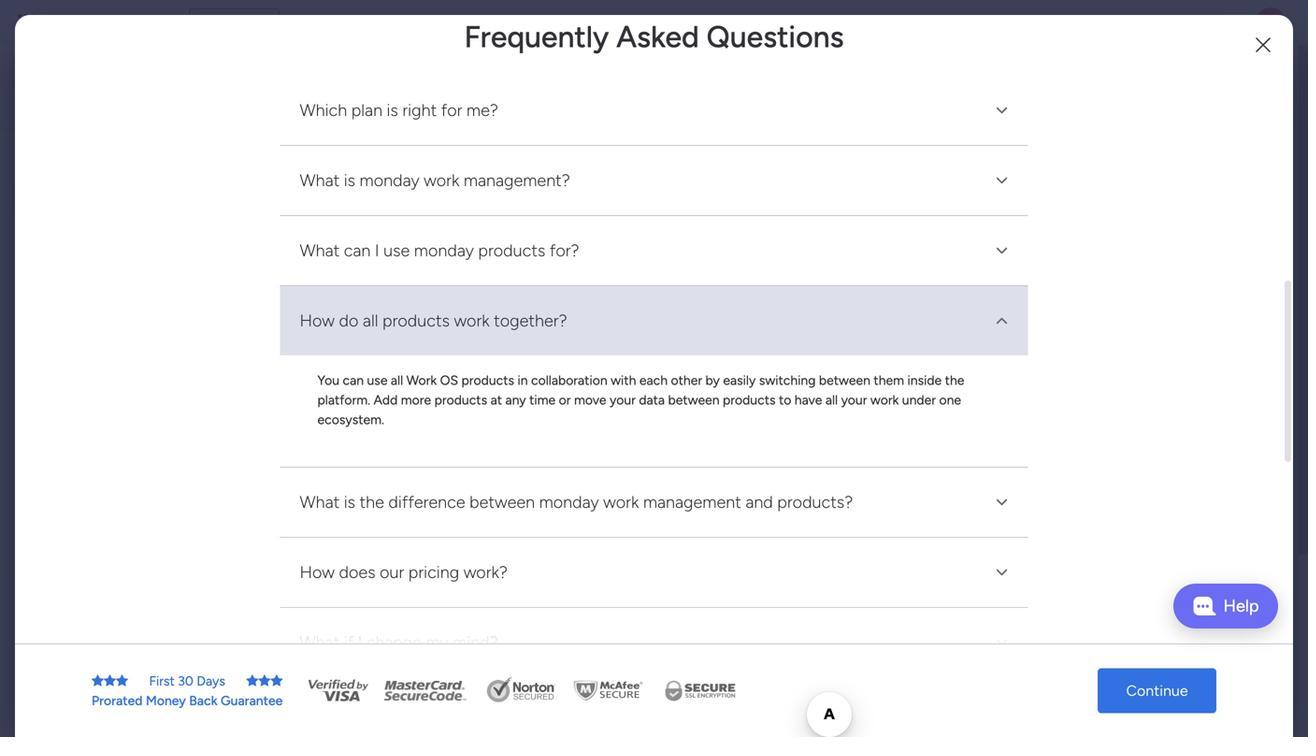 Task type: vqa. For each thing, say whether or not it's contained in the screenshot.
'monday dev > My Team > My scrum team'
yes



Task type: locate. For each thing, give the bounding box(es) containing it.
0 vertical spatial the
[[945, 372, 965, 388]]

dev up add
[[386, 373, 408, 389]]

your inside boost your workflow in minutes with ready-made templates
[[1054, 550, 1084, 568]]

search everything image
[[1150, 13, 1168, 32]]

1 horizontal spatial between
[[668, 392, 720, 408]]

for
[[441, 100, 462, 120]]

have
[[795, 392, 823, 408]]

1 horizontal spatial your
[[1107, 143, 1141, 163]]

open image
[[991, 310, 1013, 332]]

3 close image from the top
[[991, 240, 1013, 262]]

1 horizontal spatial with
[[1226, 550, 1255, 568]]

1 vertical spatial plan
[[715, 144, 779, 183]]

between inside dropdown button
[[470, 492, 535, 512]]

add to favorites image for tasks
[[576, 342, 595, 361]]

0 vertical spatial how
[[300, 311, 335, 331]]

4 close image from the top
[[991, 491, 1013, 514]]

how inside how do all products work together? dropdown button
[[300, 311, 335, 331]]

with
[[611, 372, 636, 388], [1226, 550, 1255, 568]]

1 horizontal spatial i
[[375, 241, 379, 261]]

recently
[[315, 153, 384, 174]]

by
[[706, 372, 720, 388]]

0 horizontal spatial in
[[518, 372, 528, 388]]

frequently
[[464, 19, 609, 55]]

1 horizontal spatial plan
[[715, 144, 779, 183]]

0 vertical spatial can
[[344, 241, 371, 261]]

2 what from the top
[[300, 241, 340, 261]]

4 star image from the left
[[271, 674, 283, 687]]

0 vertical spatial help button
[[1174, 584, 1279, 629]]

tasks
[[340, 343, 377, 361]]

is up "does"
[[344, 492, 355, 512]]

all
[[363, 311, 378, 331], [391, 372, 403, 388], [826, 392, 838, 408]]

close image inside what if i change my mind? dropdown button
[[991, 632, 1013, 654]]

2 add to favorites image from the left
[[904, 342, 922, 361]]

2 public board image from the left
[[640, 341, 660, 362]]

public board image up each
[[640, 341, 660, 362]]

0 vertical spatial i
[[375, 241, 379, 261]]

quick search results list box
[[289, 175, 955, 652]]

1 horizontal spatial public board image
[[640, 341, 660, 362]]

1 horizontal spatial all
[[391, 372, 403, 388]]

is
[[387, 100, 398, 120], [344, 170, 355, 191], [344, 492, 355, 512]]

close image
[[991, 99, 1013, 122], [991, 169, 1013, 192], [991, 240, 1013, 262], [991, 491, 1013, 514], [991, 632, 1013, 654]]

if
[[344, 632, 354, 653]]

help up getting started element
[[1166, 689, 1199, 709]]

i down the recently visited
[[375, 241, 379, 261]]

your left profile on the right top of page
[[1107, 143, 1141, 163]]

how left "does"
[[300, 562, 335, 582]]

close image for what if i change my mind?
[[991, 632, 1013, 654]]

team
[[443, 373, 475, 389], [771, 373, 802, 389], [443, 602, 475, 618], [771, 602, 802, 618]]

work left management
[[603, 492, 639, 512]]

help button right inspired in the right bottom of the page
[[1150, 684, 1215, 715]]

use
[[384, 241, 410, 261], [367, 372, 388, 388]]

can up platform.
[[343, 372, 364, 388]]

scrum for tasks
[[511, 373, 547, 389]]

sprints
[[667, 343, 716, 361]]

all right have
[[826, 392, 838, 408]]

0 horizontal spatial add to favorites image
[[576, 342, 595, 361]]

products down the easily at the right of the page
[[723, 392, 776, 408]]

for?
[[550, 241, 579, 261]]

monday dev > my team > my scrum team for tasks
[[336, 373, 580, 389]]

with left each
[[611, 372, 636, 388]]

0 horizontal spatial all
[[363, 311, 378, 331]]

the left difference at the bottom of the page
[[360, 492, 384, 512]]

work left together?
[[454, 311, 490, 331]]

0 horizontal spatial plan
[[351, 100, 383, 120]]

under
[[902, 392, 936, 408]]

quickly access your recent boards, inbox and workspaces
[[267, 71, 571, 109]]

with right minutes
[[1226, 550, 1255, 568]]

os
[[440, 372, 458, 388]]

between up have
[[819, 372, 871, 388]]

products down os
[[435, 392, 487, 408]]

add to favorites image
[[576, 342, 595, 361], [904, 342, 922, 361]]

public board image
[[312, 341, 333, 362], [640, 341, 660, 362]]

plan
[[351, 100, 383, 120], [715, 144, 779, 183]]

how does our pricing work? button
[[280, 538, 1028, 607]]

questions
[[707, 19, 844, 55]]

all up add
[[391, 372, 403, 388]]

the up one
[[945, 372, 965, 388]]

0 vertical spatial all
[[363, 311, 378, 331]]

difference
[[389, 492, 465, 512]]

close image inside the what is the difference between monday work management and products? dropdown button
[[991, 491, 1013, 514]]

dev for tasks
[[386, 373, 408, 389]]

1 vertical spatial all
[[391, 372, 403, 388]]

monday dev > my team > my scrum team for sprints
[[663, 373, 907, 389]]

templates
[[1096, 573, 1163, 590], [1134, 614, 1201, 632]]

your
[[371, 71, 401, 88], [645, 144, 708, 183], [610, 392, 636, 408], [841, 392, 868, 408], [1054, 550, 1084, 568]]

1 vertical spatial how
[[300, 562, 335, 582]]

team for sprints
[[877, 373, 907, 389]]

how for how do all products work together?
[[300, 311, 335, 331]]

0 vertical spatial lottie animation element
[[597, 45, 1123, 116]]

boost your workflow in minutes with ready-made templates
[[1011, 550, 1255, 590]]

what is monday work management? button
[[280, 146, 1028, 215]]

how inside how does our pricing work? dropdown button
[[300, 562, 335, 582]]

move
[[574, 392, 607, 408]]

i inside what can i use monday products for? dropdown button
[[375, 241, 379, 261]]

1 vertical spatial is
[[344, 170, 355, 191]]

0 horizontal spatial lottie animation element
[[0, 548, 239, 737]]

templates right explore
[[1134, 614, 1201, 632]]

option
[[0, 224, 239, 227]]

heading
[[487, 104, 822, 183]]

back
[[189, 693, 218, 709]]

public board image up you
[[312, 341, 333, 362]]

4 what from the top
[[300, 632, 340, 653]]

1 horizontal spatial add to favorites image
[[904, 342, 922, 361]]

1 horizontal spatial in
[[1153, 550, 1164, 568]]

all right "do"
[[363, 311, 378, 331]]

1 vertical spatial in
[[1153, 550, 1164, 568]]

team for sprints
[[771, 373, 802, 389]]

continue
[[1127, 682, 1188, 700]]

0 vertical spatial templates
[[1096, 573, 1163, 590]]

your down inbox
[[487, 104, 549, 144]]

between
[[819, 372, 871, 388], [668, 392, 720, 408], [470, 492, 535, 512]]

i for if
[[358, 632, 362, 653]]

2 vertical spatial is
[[344, 492, 355, 512]]

1 vertical spatial templates
[[1134, 614, 1201, 632]]

what up public board icon
[[300, 492, 340, 512]]

0 vertical spatial between
[[819, 372, 871, 388]]

close image for what is monday work management?
[[991, 169, 1013, 192]]

work inside you can use all work os products in collaboration with each other by easily switching between them inside the platform. add more products at any time or move your data between products to have all your work under one ecosystem.
[[871, 392, 899, 408]]

is for the
[[344, 492, 355, 512]]

can for what
[[344, 241, 371, 261]]

collaboration
[[531, 372, 608, 388]]

0 horizontal spatial and
[[546, 71, 571, 88]]

>
[[411, 373, 419, 389], [478, 373, 486, 389], [738, 373, 746, 389], [805, 373, 814, 389], [411, 602, 419, 618], [478, 602, 486, 618], [738, 602, 746, 618], [805, 602, 814, 618]]

the inside you can use all work os products in collaboration with each other by easily switching between them inside the platform. add more products at any time or move your data between products to have all your work under one ecosystem.
[[945, 372, 965, 388]]

list box
[[0, 221, 239, 700]]

choose
[[530, 144, 638, 183]]

dev left see
[[151, 12, 178, 33]]

ready-
[[1011, 573, 1055, 590]]

team
[[550, 373, 580, 389], [877, 373, 907, 389], [550, 602, 580, 618], [877, 602, 907, 618]]

days
[[197, 673, 225, 689]]

and left products?
[[746, 492, 773, 512]]

team for tasks
[[443, 373, 475, 389]]

add to favorites image up collaboration
[[576, 342, 595, 361]]

prorated money back guarantee
[[92, 693, 283, 709]]

0 horizontal spatial between
[[470, 492, 535, 512]]

asked
[[616, 19, 700, 55]]

templates inside boost your workflow in minutes with ready-made templates
[[1096, 573, 1163, 590]]

ssl encrypted image
[[653, 677, 747, 705]]

and inside dropdown button
[[746, 492, 773, 512]]

star image up prorated
[[104, 674, 116, 687]]

3 star image from the left
[[246, 674, 258, 687]]

which
[[300, 100, 347, 120]]

add to favorites image up inside
[[904, 342, 922, 361]]

and inside quickly access your recent boards, inbox and workspaces
[[546, 71, 571, 88]]

in left minutes
[[1153, 550, 1164, 568]]

star image up guarantee
[[258, 674, 271, 687]]

0 vertical spatial in
[[518, 372, 528, 388]]

one
[[940, 392, 962, 408]]

pro
[[556, 104, 600, 144]]

close image inside which plan is right for me? dropdown button
[[991, 99, 1013, 122]]

your inside quickly access your recent boards, inbox and workspaces
[[371, 71, 401, 88]]

30
[[178, 673, 194, 689]]

them
[[874, 372, 905, 388]]

1 horizontal spatial the
[[945, 372, 965, 388]]

team for tasks
[[550, 373, 580, 389]]

between down other
[[668, 392, 720, 408]]

can inside dropdown button
[[344, 241, 371, 261]]

2 how from the top
[[300, 562, 335, 582]]

guarantee
[[221, 693, 283, 709]]

3 what from the top
[[300, 492, 340, 512]]

1 what from the top
[[300, 170, 340, 191]]

close image inside what is monday work management? dropdown button
[[991, 169, 1013, 192]]

help right chat bot icon
[[1224, 596, 1259, 616]]

star image
[[104, 674, 116, 687], [258, 674, 271, 687]]

1 add to favorites image from the left
[[576, 342, 595, 361]]

1 horizontal spatial star image
[[258, 674, 271, 687]]

mind?
[[453, 632, 498, 653]]

0 horizontal spatial i
[[358, 632, 362, 653]]

continue button
[[1098, 668, 1217, 713]]

help button
[[1174, 584, 1279, 629], [1150, 684, 1215, 715]]

work
[[407, 372, 437, 388]]

what down which
[[300, 170, 340, 191]]

2 star image from the left
[[116, 674, 128, 687]]

what if i change my mind?
[[300, 632, 498, 653]]

1 vertical spatial i
[[358, 632, 362, 653]]

1 vertical spatial lottie animation element
[[0, 548, 239, 737]]

notifications image
[[980, 13, 999, 32]]

1 vertical spatial the
[[360, 492, 384, 512]]

products
[[478, 241, 546, 261], [383, 311, 450, 331], [462, 372, 514, 388], [435, 392, 487, 408], [723, 392, 776, 408]]

monday dev > my team > my scrum team for getting started
[[336, 602, 580, 618]]

2 horizontal spatial all
[[826, 392, 838, 408]]

work
[[424, 170, 460, 191], [454, 311, 490, 331], [871, 392, 899, 408], [603, 492, 639, 512]]

close image for which plan is right for me?
[[991, 99, 1013, 122]]

lottie animation image
[[0, 548, 239, 737]]

money
[[146, 693, 186, 709]]

can
[[344, 241, 371, 261], [343, 372, 364, 388]]

templates down "workflow"
[[1096, 573, 1163, 590]]

i for can
[[375, 241, 379, 261]]

our
[[380, 562, 404, 582]]

1 how from the top
[[300, 311, 335, 331]]

close image inside what can i use monday products for? dropdown button
[[991, 240, 1013, 262]]

can inside you can use all work os products in collaboration with each other by easily switching between them inside the platform. add more products at any time or move your data between products to have all your work under one ecosystem.
[[343, 372, 364, 388]]

work down them
[[871, 392, 899, 408]]

monday dev > my team > my scrum team
[[336, 373, 580, 389], [663, 373, 907, 389], [336, 602, 580, 618], [663, 602, 907, 618]]

0 horizontal spatial help
[[1166, 689, 1199, 709]]

use up the how do all products work together?
[[384, 241, 410, 261]]

plans
[[240, 14, 271, 30]]

other
[[671, 372, 703, 388]]

monday dev > my team > my scrum team link
[[631, 419, 940, 629]]

tasks, main board element
[[0, 256, 239, 288]]

dev down getting started
[[386, 602, 408, 618]]

help button down minutes
[[1174, 584, 1279, 629]]

1 vertical spatial and
[[746, 492, 773, 512]]

1 vertical spatial between
[[668, 392, 720, 408]]

is left "right"
[[387, 100, 398, 120]]

your
[[487, 104, 549, 144], [1107, 143, 1141, 163]]

any
[[506, 392, 526, 408]]

public board image for tasks
[[312, 341, 333, 362]]

noah lott image
[[1256, 7, 1286, 37]]

use up add
[[367, 372, 388, 388]]

close recently visited image
[[289, 152, 311, 175]]

i right if
[[358, 632, 362, 653]]

between up the work?
[[470, 492, 535, 512]]

use inside you can use all work os products in collaboration with each other by easily switching between them inside the platform. add more products at any time or move your data between products to have all your work under one ecosystem.
[[367, 372, 388, 388]]

1 horizontal spatial and
[[746, 492, 773, 512]]

sprints, main board element
[[0, 288, 239, 320]]

0 horizontal spatial star image
[[104, 674, 116, 687]]

getting started element
[[1000, 709, 1281, 737]]

and right inbox
[[546, 71, 571, 88]]

products left the for?
[[478, 241, 546, 261]]

learn & get inspired
[[1000, 674, 1134, 692]]

you can use all work os products in collaboration with each other by easily switching between them inside the platform. add more products at any time or move your data between products to have all your work under one ecosystem.
[[318, 372, 965, 428]]

dev right other
[[714, 373, 735, 389]]

1 vertical spatial help
[[1166, 689, 1199, 709]]

1 public board image from the left
[[312, 341, 333, 362]]

lottie animation element
[[597, 45, 1123, 116], [0, 548, 239, 737]]

1 close image from the top
[[991, 99, 1013, 122]]

1 horizontal spatial help
[[1224, 596, 1259, 616]]

more
[[401, 392, 431, 408]]

1 vertical spatial use
[[367, 372, 388, 388]]

all inside how do all products work together? dropdown button
[[363, 311, 378, 331]]

is right close recently visited "icon"
[[344, 170, 355, 191]]

what is the difference between monday work management and products?
[[300, 492, 853, 512]]

dev for sprints
[[714, 373, 735, 389]]

0 vertical spatial plan
[[351, 100, 383, 120]]

can up "do"
[[344, 241, 371, 261]]

how
[[300, 311, 335, 331], [300, 562, 335, 582]]

getting started, main board element
[[0, 415, 239, 447]]

0 horizontal spatial public board image
[[312, 341, 333, 362]]

1 vertical spatial can
[[343, 372, 364, 388]]

0 vertical spatial and
[[546, 71, 571, 88]]

templates image image
[[1017, 404, 1264, 533]]

complete your profile
[[1028, 143, 1194, 163]]

apps image
[[1104, 13, 1122, 32]]

what
[[300, 170, 340, 191], [300, 241, 340, 261], [300, 492, 340, 512], [300, 632, 340, 653]]

0 horizontal spatial the
[[360, 492, 384, 512]]

1 vertical spatial with
[[1226, 550, 1255, 568]]

dev up ssl encrypted image
[[714, 602, 735, 618]]

made
[[1055, 573, 1092, 590]]

0 vertical spatial with
[[611, 372, 636, 388]]

0 vertical spatial use
[[384, 241, 410, 261]]

in
[[518, 372, 528, 388], [1153, 550, 1164, 568]]

star image
[[92, 674, 104, 687], [116, 674, 128, 687], [246, 674, 258, 687], [271, 674, 283, 687]]

mastercard secure code image
[[378, 677, 472, 705]]

explore templates button
[[1011, 604, 1269, 641]]

help image
[[1191, 13, 1209, 32]]

what up "do"
[[300, 241, 340, 261]]

5 close image from the top
[[991, 632, 1013, 654]]

0 horizontal spatial your
[[487, 104, 549, 144]]

dev for getting started
[[386, 602, 408, 618]]

what left if
[[300, 632, 340, 653]]

with inside you can use all work os products in collaboration with each other by easily switching between them inside the platform. add more products at any time or move your data between products to have all your work under one ecosystem.
[[611, 372, 636, 388]]

quickly
[[267, 71, 317, 88]]

i inside what if i change my mind? dropdown button
[[358, 632, 362, 653]]

2 vertical spatial between
[[470, 492, 535, 512]]

scrum for sprints
[[838, 373, 874, 389]]

how left "do"
[[300, 311, 335, 331]]

2 close image from the top
[[991, 169, 1013, 192]]

has
[[668, 104, 719, 144]]

in inside you can use all work os products in collaboration with each other by easily switching between them inside the platform. add more products at any time or move your data between products to have all your work under one ecosystem.
[[518, 372, 528, 388]]

get
[[1054, 674, 1077, 692]]

in up any
[[518, 372, 528, 388]]

monday inside the what is the difference between monday work management and products? dropdown button
[[539, 492, 599, 512]]

what for what can i use monday products for?
[[300, 241, 340, 261]]

add to favorites image for sprints
[[904, 342, 922, 361]]

getting
[[340, 572, 392, 590]]

management
[[643, 492, 742, 512]]

0 horizontal spatial with
[[611, 372, 636, 388]]



Task type: describe. For each thing, give the bounding box(es) containing it.
my
[[426, 632, 449, 653]]

do
[[339, 311, 359, 331]]

in inside boost your workflow in minutes with ready-made templates
[[1153, 550, 1164, 568]]

which plan is right for me?
[[300, 100, 498, 120]]

use inside dropdown button
[[384, 241, 410, 261]]

is for monday
[[344, 170, 355, 191]]

select product image
[[17, 13, 36, 32]]

team for getting started
[[443, 602, 475, 618]]

getting started
[[340, 572, 448, 590]]

or
[[559, 392, 571, 408]]

2 vertical spatial all
[[826, 392, 838, 408]]

dev inside monday dev > my team > my scrum team link
[[714, 602, 735, 618]]

what for what is the difference between monday work management and products?
[[300, 492, 340, 512]]

right
[[403, 100, 437, 120]]

ended,
[[726, 104, 822, 144]]

profile
[[1146, 143, 1194, 163]]

button padding image
[[1254, 36, 1273, 54]]

circle o image
[[1028, 295, 1040, 309]]

what is monday work management?
[[300, 170, 570, 191]]

monday inside monday dev > my team > my scrum team link
[[663, 602, 710, 618]]

can for you
[[343, 372, 364, 388]]

each
[[640, 372, 668, 388]]

together?
[[494, 311, 567, 331]]

explore
[[1080, 614, 1130, 632]]

monday dev
[[83, 12, 178, 33]]

at
[[491, 392, 502, 408]]

ecosystem.
[[318, 412, 384, 428]]

close image for what can i use monday products for?
[[991, 240, 1013, 262]]

&
[[1041, 674, 1051, 692]]

data
[[639, 392, 665, 408]]

learn
[[1000, 674, 1037, 692]]

inbox image
[[1021, 13, 1040, 32]]

you
[[318, 372, 340, 388]]

products up at
[[462, 372, 514, 388]]

inside
[[908, 372, 942, 388]]

does
[[339, 562, 376, 582]]

1 vertical spatial help button
[[1150, 684, 1215, 715]]

what for what if i change my mind?
[[300, 632, 340, 653]]

norton secured image
[[479, 677, 563, 705]]

roadmap, main board element
[[0, 320, 239, 352]]

pricing
[[409, 562, 459, 582]]

complete
[[1028, 143, 1103, 163]]

access
[[321, 71, 367, 88]]

invite members image
[[1063, 13, 1081, 32]]

0 vertical spatial is
[[387, 100, 398, 120]]

inbox
[[506, 71, 543, 88]]

change
[[367, 632, 422, 653]]

started
[[396, 572, 448, 590]]

trial
[[608, 104, 660, 144]]

explore templates
[[1080, 614, 1201, 632]]

workflow
[[1087, 550, 1149, 568]]

me?
[[467, 100, 498, 120]]

close image for what is the difference between monday work management and products?
[[991, 491, 1013, 514]]

frequently asked questions
[[464, 19, 844, 55]]

recent
[[405, 71, 448, 88]]

time
[[530, 392, 556, 408]]

recently visited
[[315, 153, 440, 174]]

monday inside what can i use monday products for? dropdown button
[[414, 241, 474, 261]]

1 star image from the left
[[92, 674, 104, 687]]

your inside your pro trial has ended, choose your plan
[[645, 144, 708, 183]]

boards,
[[452, 71, 502, 88]]

verified by visa image
[[305, 677, 371, 705]]

templates inside button
[[1134, 614, 1201, 632]]

platform.
[[318, 392, 370, 408]]

plan inside dropdown button
[[351, 100, 383, 120]]

what for what is monday work management?
[[300, 170, 340, 191]]

which plan is right for me? button
[[280, 76, 1028, 145]]

inspired
[[1081, 674, 1134, 692]]

scrum for getting started
[[511, 602, 547, 618]]

heading containing your pro trial has ended,
[[487, 104, 822, 183]]

with inside boost your workflow in minutes with ready-made templates
[[1226, 550, 1255, 568]]

2 horizontal spatial between
[[819, 372, 871, 388]]

work?
[[464, 562, 508, 582]]

1 star image from the left
[[104, 674, 116, 687]]

close image
[[991, 561, 1013, 584]]

what is the difference between monday work management and products? button
[[280, 468, 1028, 537]]

the inside dropdown button
[[360, 492, 384, 512]]

bugs queue, main board element
[[0, 352, 239, 383]]

products up "work"
[[383, 311, 450, 331]]

plan inside your pro trial has ended, choose your plan
[[715, 144, 779, 183]]

minutes
[[1168, 550, 1222, 568]]

what can i use monday products for? button
[[280, 216, 1028, 285]]

switching
[[759, 372, 816, 388]]

boost
[[1011, 550, 1050, 568]]

2 star image from the left
[[258, 674, 271, 687]]

easily
[[723, 372, 756, 388]]

0 vertical spatial help
[[1224, 596, 1259, 616]]

public board image for sprints
[[640, 341, 660, 362]]

work up what can i use monday products for?
[[424, 170, 460, 191]]

what can i use monday products for?
[[300, 241, 579, 261]]

see plans
[[215, 14, 271, 30]]

how does our pricing work?
[[300, 562, 508, 582]]

how for how does our pricing work?
[[300, 562, 335, 582]]

monday inside what is monday work management? dropdown button
[[360, 170, 420, 191]]

your inside your pro trial has ended, choose your plan
[[487, 104, 549, 144]]

visited
[[388, 153, 440, 174]]

prorated
[[92, 693, 143, 709]]

how do all products work together?
[[300, 311, 567, 331]]

first
[[149, 673, 175, 689]]

mcafee secure image
[[571, 677, 646, 705]]

see plans button
[[189, 8, 280, 36]]

1 horizontal spatial lottie animation element
[[597, 45, 1123, 116]]

retrospectives, main board element
[[0, 383, 239, 415]]

workspaces
[[267, 91, 347, 109]]

team for getting started
[[550, 602, 580, 618]]

chat bot icon image
[[1193, 597, 1216, 615]]

your pro trial has ended, choose your plan
[[487, 104, 822, 183]]

public board image
[[312, 571, 333, 591]]

add
[[374, 392, 398, 408]]



